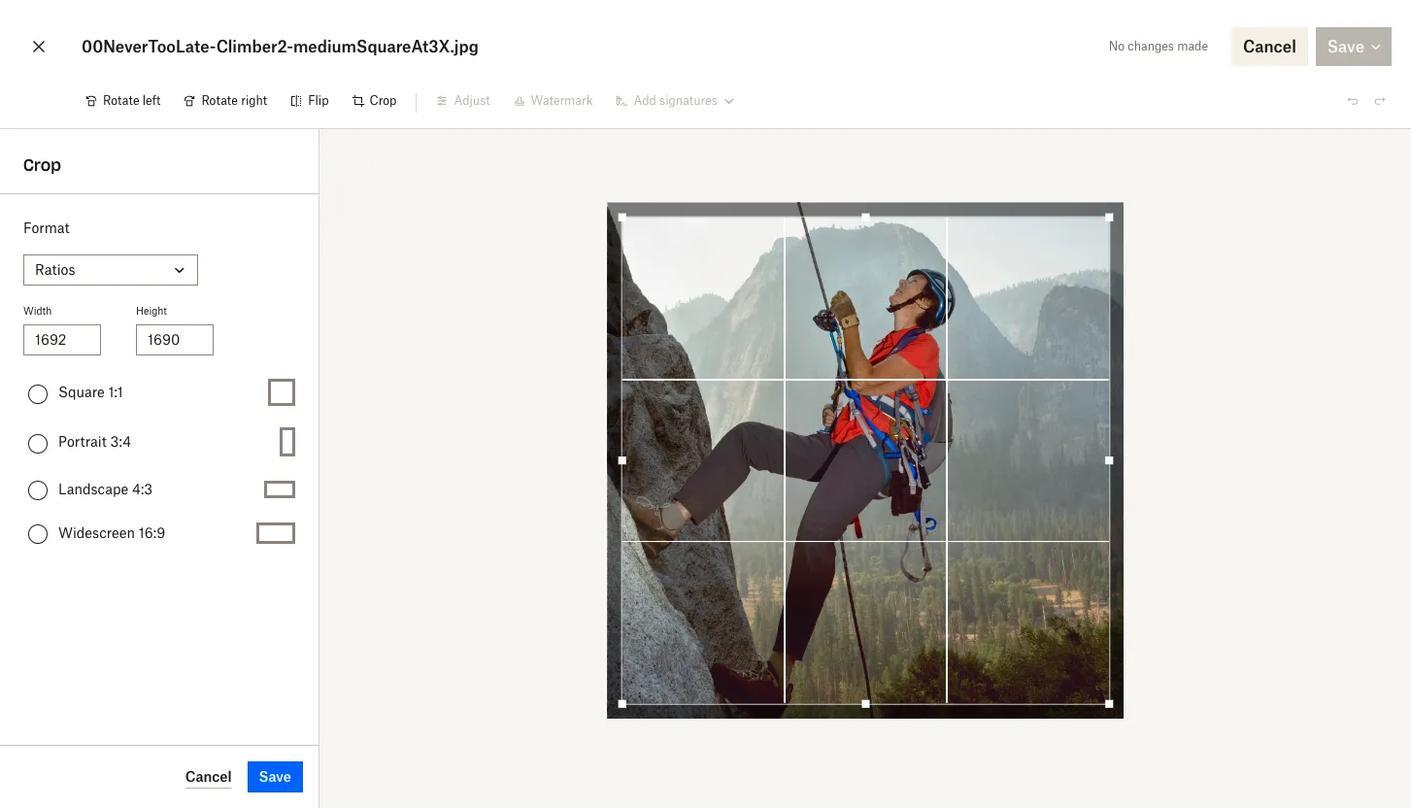 Task type: locate. For each thing, give the bounding box(es) containing it.
0 horizontal spatial 00nevertoolate-
[[82, 37, 216, 56]]

crop
[[370, 93, 397, 108], [23, 155, 61, 175]]

0 horizontal spatial crop
[[23, 155, 61, 175]]

crop button
[[341, 86, 408, 117]]

00nevertoolate-climber2-mediumsquareat3x.jpg
[[82, 37, 479, 56]]

00nevertoolate-
[[82, 37, 216, 56], [1006, 378, 1107, 393]]

rotate left
[[103, 93, 161, 108]]

Portrait 3:4 radio
[[28, 434, 48, 453]]

files link
[[1104, 397, 1125, 415]]

00nevertoolate-…msquareat3x.jpg
[[1006, 378, 1220, 393]]

…msquareat3x.jpg
[[1107, 378, 1220, 393]]

Square 1:1 radio
[[28, 384, 48, 404]]

0 vertical spatial cancel
[[1244, 37, 1297, 56]]

rotate left right
[[202, 93, 238, 108]]

left
[[143, 93, 161, 108]]

no changes made
[[1109, 39, 1209, 53]]

cancel button
[[1232, 27, 1309, 66], [185, 766, 232, 789]]

changes
[[1128, 39, 1175, 53]]

rotate
[[103, 93, 139, 108], [202, 93, 238, 108]]

rotate left button
[[74, 86, 172, 117]]

0 vertical spatial cancel button
[[1232, 27, 1309, 66]]

widescreen 16:9
[[58, 524, 165, 541]]

cancel button right made
[[1232, 27, 1309, 66]]

ratios
[[35, 262, 75, 278]]

made
[[1178, 39, 1209, 53]]

Height number field
[[148, 329, 202, 351]]

1 vertical spatial 00nevertoolate-
[[1006, 378, 1107, 393]]

00nevertoolate- up the left
[[82, 37, 216, 56]]

1 horizontal spatial rotate
[[202, 93, 238, 108]]

square
[[58, 384, 105, 400]]

cancel button left save button
[[185, 766, 232, 789]]

landscape 4:3
[[58, 480, 153, 497]]

1 horizontal spatial crop
[[370, 93, 397, 108]]

1 horizontal spatial cancel
[[1244, 37, 1297, 56]]

2 rotate from the left
[[202, 93, 238, 108]]

1 rotate from the left
[[103, 93, 139, 108]]

00nevertoolate- up uploaded
[[1006, 378, 1107, 393]]

uploaded
[[1044, 400, 1088, 412]]

cancel left the save
[[185, 768, 232, 785]]

0 horizontal spatial cancel
[[185, 768, 232, 785]]

rotate left the left
[[103, 93, 139, 108]]

Width number field
[[35, 329, 89, 351]]

1 horizontal spatial 00nevertoolate-
[[1006, 378, 1107, 393]]

rotate right button
[[172, 86, 279, 117]]

00nevertoolate- inside uploads "alert"
[[1006, 378, 1107, 393]]

0 vertical spatial crop
[[370, 93, 397, 108]]

0 vertical spatial 00nevertoolate-
[[82, 37, 216, 56]]

portrait 3:4
[[58, 433, 131, 450]]

1 vertical spatial crop
[[23, 155, 61, 175]]

0 horizontal spatial cancel button
[[185, 766, 232, 789]]

crop up format
[[23, 155, 61, 175]]

close image
[[27, 31, 51, 62]]

1 vertical spatial cancel button
[[185, 766, 232, 789]]

upload complete image
[[975, 376, 998, 399]]

flip button
[[279, 86, 341, 117]]

cancel right made
[[1244, 37, 1297, 56]]

crop down "mediumsquareat3x.jpg"
[[370, 93, 397, 108]]

width
[[23, 305, 52, 317]]

save button
[[247, 762, 303, 793]]

0 horizontal spatial rotate
[[103, 93, 139, 108]]

1 horizontal spatial cancel button
[[1232, 27, 1309, 66]]

cancel
[[1244, 37, 1297, 56], [185, 768, 232, 785]]



Task type: describe. For each thing, give the bounding box(es) containing it.
00nevertoolate- for climber2-
[[82, 37, 216, 56]]

uploads alert
[[958, 313, 1388, 808]]

Widescreen 16:9 radio
[[28, 525, 48, 544]]

square 1:1
[[58, 384, 123, 400]]

format
[[23, 220, 70, 236]]

uploads
[[975, 331, 1037, 351]]

no
[[1109, 39, 1125, 53]]

4:3
[[132, 480, 153, 497]]

16:9
[[139, 524, 165, 541]]

widescreen
[[58, 524, 135, 541]]

crop inside button
[[370, 93, 397, 108]]

1 vertical spatial cancel
[[185, 768, 232, 785]]

rotate right
[[202, 93, 267, 108]]

00nevertoolate- for …msquareat3x.jpg
[[1006, 378, 1107, 393]]

rotate for rotate left
[[103, 93, 139, 108]]

height
[[136, 305, 167, 317]]

3:4
[[110, 433, 131, 450]]

flip
[[308, 93, 329, 108]]

save
[[259, 769, 291, 785]]

climber2-
[[216, 37, 293, 56]]

uploaded to files
[[1044, 400, 1125, 412]]

landscape
[[58, 480, 129, 497]]

files
[[1104, 400, 1125, 412]]

portrait
[[58, 433, 107, 450]]

right
[[241, 93, 267, 108]]

to
[[1091, 400, 1100, 412]]

Format button
[[23, 255, 198, 286]]

Landscape 4:3 radio
[[28, 481, 48, 500]]

jpg
[[1010, 399, 1028, 411]]

mediumsquareat3x.jpg
[[293, 37, 479, 56]]

1:1
[[108, 384, 123, 400]]

rotate for rotate right
[[202, 93, 238, 108]]



Task type: vqa. For each thing, say whether or not it's contained in the screenshot.
bottommost WITH
no



